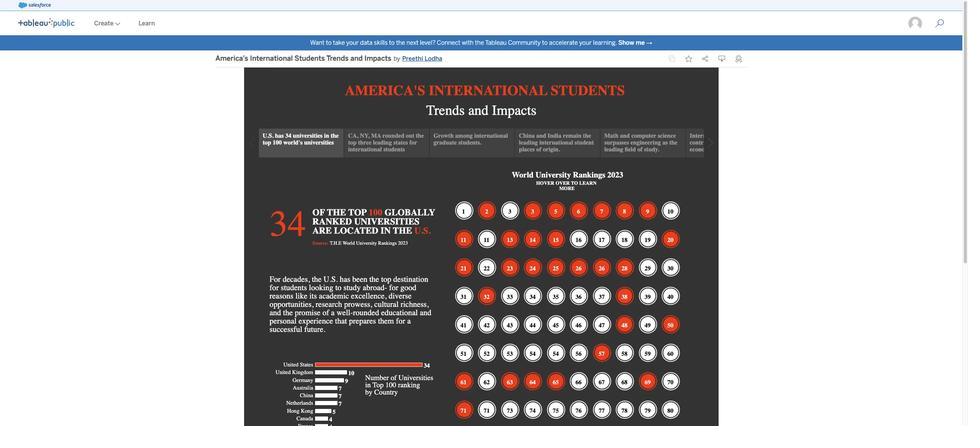 Task type: vqa. For each thing, say whether or not it's contained in the screenshot.
"trends"
yes



Task type: describe. For each thing, give the bounding box(es) containing it.
next
[[407, 39, 419, 46]]

skills
[[374, 39, 388, 46]]

data
[[360, 39, 373, 46]]

accelerate
[[550, 39, 578, 46]]

international
[[250, 54, 293, 63]]

3 to from the left
[[542, 39, 548, 46]]

connect
[[437, 39, 461, 46]]

1 the from the left
[[396, 39, 405, 46]]

show me link
[[619, 39, 645, 46]]

lodha
[[425, 55, 443, 62]]

2 the from the left
[[475, 39, 484, 46]]

and
[[351, 54, 363, 63]]

learn link
[[130, 12, 164, 35]]

→
[[647, 39, 653, 46]]

create
[[94, 20, 114, 27]]

2 your from the left
[[580, 39, 592, 46]]

tableau
[[486, 39, 507, 46]]

take
[[333, 39, 345, 46]]

logo image
[[18, 18, 74, 28]]

create button
[[85, 12, 130, 35]]

by
[[394, 55, 401, 62]]

with
[[462, 39, 474, 46]]

level?
[[420, 39, 436, 46]]

want to take your data skills to the next level? connect with the tableau community to accelerate your learning. show me →
[[310, 39, 653, 46]]

community
[[508, 39, 541, 46]]

go to search image
[[927, 19, 954, 28]]



Task type: locate. For each thing, give the bounding box(es) containing it.
1 your from the left
[[347, 39, 359, 46]]

to
[[326, 39, 332, 46], [389, 39, 395, 46], [542, 39, 548, 46]]

me
[[636, 39, 645, 46]]

disabled by author image
[[669, 55, 676, 62]]

1 horizontal spatial the
[[475, 39, 484, 46]]

your right 'take'
[[347, 39, 359, 46]]

1 to from the left
[[326, 39, 332, 46]]

2 to from the left
[[389, 39, 395, 46]]

students
[[295, 54, 325, 63]]

to right the skills
[[389, 39, 395, 46]]

favorite button image
[[686, 55, 692, 62]]

preethi
[[403, 55, 423, 62]]

0 horizontal spatial to
[[326, 39, 332, 46]]

0 horizontal spatial the
[[396, 39, 405, 46]]

learning.
[[594, 39, 617, 46]]

the
[[396, 39, 405, 46], [475, 39, 484, 46]]

tara.schultz image
[[909, 16, 924, 31]]

your
[[347, 39, 359, 46], [580, 39, 592, 46]]

to left 'take'
[[326, 39, 332, 46]]

impacts
[[365, 54, 392, 63]]

the right with
[[475, 39, 484, 46]]

2 horizontal spatial to
[[542, 39, 548, 46]]

nominate for viz of the day image
[[736, 55, 743, 63]]

america's
[[216, 54, 248, 63]]

the left next
[[396, 39, 405, 46]]

learn
[[139, 20, 155, 27]]

trends
[[327, 54, 349, 63]]

preethi lodha link
[[403, 54, 443, 63]]

0 horizontal spatial your
[[347, 39, 359, 46]]

want
[[310, 39, 325, 46]]

your left learning.
[[580, 39, 592, 46]]

to left accelerate
[[542, 39, 548, 46]]

1 horizontal spatial to
[[389, 39, 395, 46]]

show
[[619, 39, 635, 46]]

america's international students trends and impacts by preethi lodha
[[216, 54, 443, 63]]

1 horizontal spatial your
[[580, 39, 592, 46]]

salesforce logo image
[[18, 2, 51, 8]]



